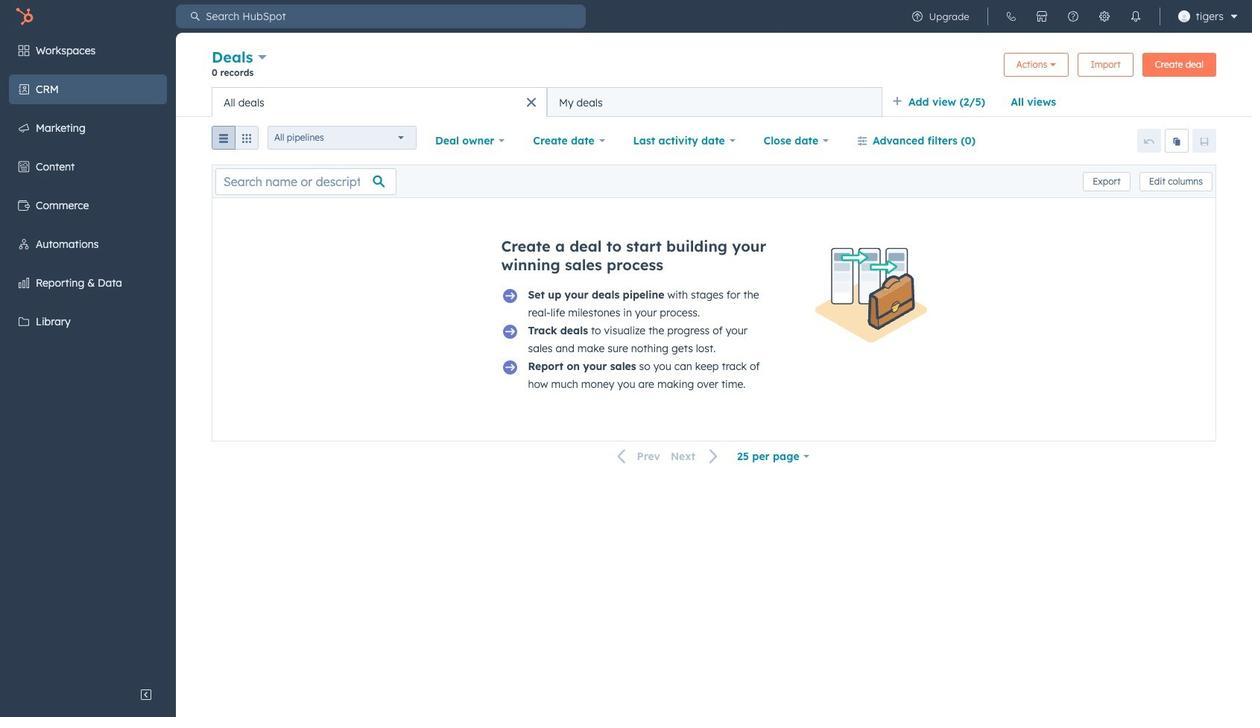 Task type: vqa. For each thing, say whether or not it's contained in the screenshot.
checkbox
no



Task type: describe. For each thing, give the bounding box(es) containing it.
pagination navigation
[[609, 447, 728, 467]]

0 horizontal spatial menu
[[0, 33, 176, 681]]

settings image
[[1099, 10, 1111, 22]]

Search HubSpot search field
[[200, 4, 586, 28]]

marketplaces image
[[1036, 10, 1048, 22]]

notifications image
[[1130, 10, 1142, 22]]



Task type: locate. For each thing, give the bounding box(es) containing it.
banner
[[212, 46, 1217, 87]]

1 horizontal spatial menu
[[902, 0, 1244, 33]]

group
[[212, 126, 259, 156]]

help image
[[1067, 10, 1079, 22]]

menu
[[902, 0, 1244, 33], [0, 33, 176, 681]]

howard n/a image
[[1178, 10, 1190, 22]]

Search name or description search field
[[215, 168, 397, 195]]



